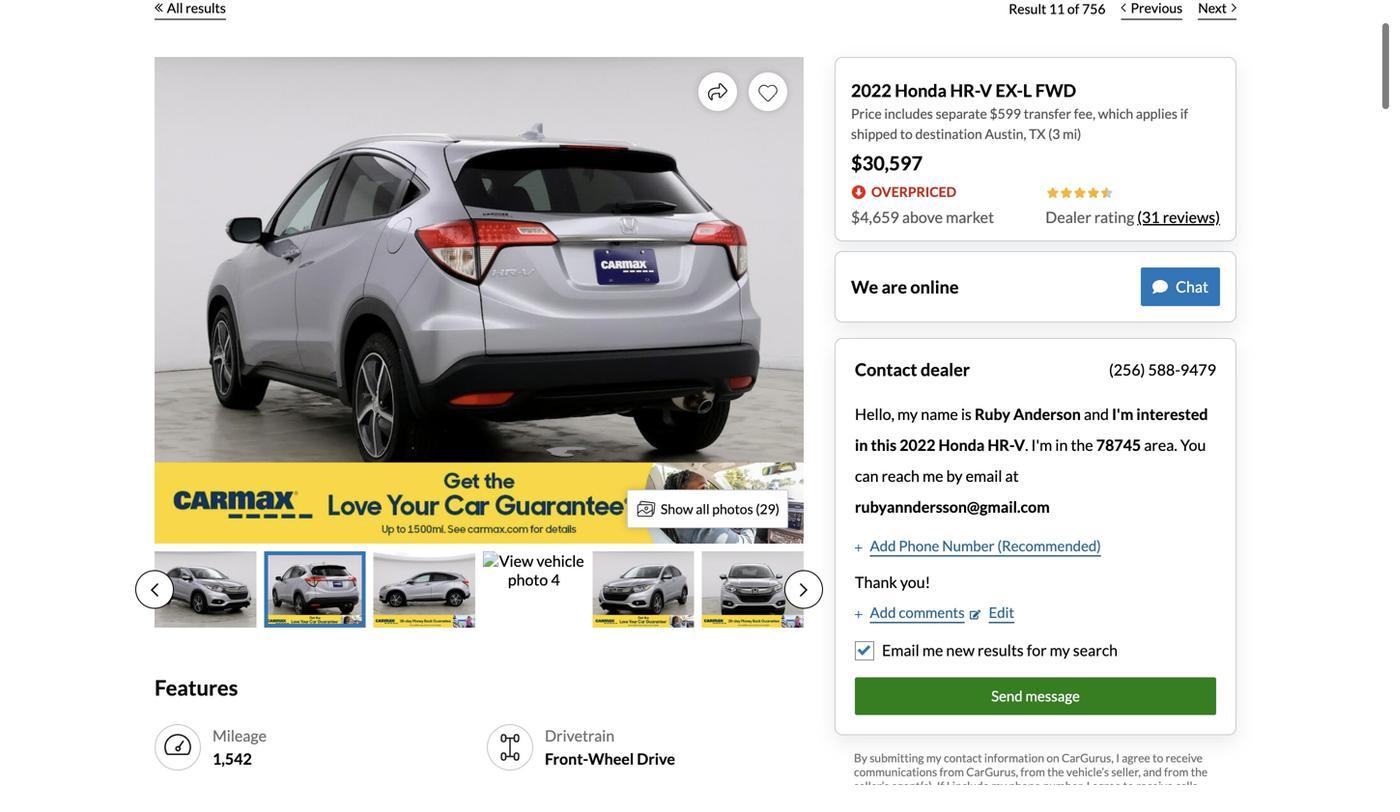 Task type: locate. For each thing, give the bounding box(es) containing it.
shipped
[[851, 126, 898, 142]]

from right the agent(s).
[[940, 765, 964, 779]]

1 vertical spatial v
[[1014, 436, 1025, 455]]

anderson
[[1013, 405, 1081, 424]]

to right vehicle's at the right bottom of page
[[1123, 779, 1134, 785]]

reach
[[882, 467, 920, 485]]

plus image down the thank
[[855, 610, 862, 620]]

2022
[[851, 80, 891, 101], [900, 436, 936, 455]]

my
[[898, 405, 918, 424], [1050, 641, 1070, 660], [926, 751, 942, 765], [991, 779, 1007, 785]]

honda inside 2022 honda hr-v ex-l fwd price includes separate $599 transfer fee, which applies if shipped to destination austin, tx (3 mi) $30,597
[[895, 80, 947, 101]]

1 horizontal spatial i'm
[[1112, 405, 1134, 424]]

i'm up 78745
[[1112, 405, 1134, 424]]

email
[[966, 467, 1002, 485]]

destination
[[915, 126, 982, 142]]

to right seller,
[[1153, 751, 1163, 765]]

3 from from the left
[[1164, 765, 1189, 779]]

1 vertical spatial to
[[1153, 751, 1163, 765]]

agree
[[1122, 751, 1150, 765], [1092, 779, 1121, 785]]

2 add from the top
[[870, 604, 896, 621]]

results
[[978, 641, 1024, 660]]

1 horizontal spatial hr-
[[988, 436, 1014, 455]]

chevron right image
[[1232, 3, 1237, 13]]

1 horizontal spatial from
[[1021, 765, 1045, 779]]

wheel
[[588, 750, 634, 769]]

fee,
[[1074, 105, 1096, 122]]

my right for
[[1050, 641, 1070, 660]]

0 horizontal spatial agree
[[1092, 779, 1121, 785]]

from left on
[[1021, 765, 1045, 779]]

i'm interested in this
[[855, 405, 1208, 455]]

on
[[1047, 751, 1060, 765]]

of
[[1067, 0, 1080, 17]]

v inside 2022 honda hr-v ex-l fwd price includes separate $599 transfer fee, which applies if shipped to destination austin, tx (3 mi) $30,597
[[980, 80, 992, 101]]

drivetrain front-wheel drive
[[545, 727, 675, 769]]

0 horizontal spatial in
[[855, 436, 868, 455]]

0 horizontal spatial i'm
[[1031, 436, 1052, 455]]

to down "includes"
[[900, 126, 913, 142]]

0 vertical spatial add
[[870, 537, 896, 555]]

receive
[[1166, 751, 1203, 765], [1136, 779, 1173, 785]]

1 add from the top
[[870, 537, 896, 555]]

$4,659
[[851, 208, 899, 227]]

honda for ex-
[[895, 80, 947, 101]]

view vehicle photo 3 image
[[374, 552, 475, 628]]

drivetrain
[[545, 727, 615, 745]]

chat
[[1176, 277, 1209, 296]]

in down anderson
[[1055, 436, 1068, 455]]

send message button
[[855, 678, 1216, 715]]

1 plus image from the top
[[855, 543, 862, 553]]

information
[[984, 751, 1044, 765]]

1 horizontal spatial 2022
[[900, 436, 936, 455]]

i'm right .
[[1031, 436, 1052, 455]]

$599
[[990, 105, 1021, 122]]

hr-
[[950, 80, 980, 101], [988, 436, 1014, 455]]

2 horizontal spatial to
[[1153, 751, 1163, 765]]

prev page image
[[151, 582, 158, 598]]

agree right vehicle's at the right bottom of page
[[1122, 751, 1150, 765]]

message
[[1026, 687, 1080, 705]]

honda up "includes"
[[895, 80, 947, 101]]

0 horizontal spatial i
[[947, 779, 950, 785]]

2 in from the left
[[1055, 436, 1068, 455]]

plus image
[[855, 543, 862, 553], [855, 610, 862, 620]]

v up at
[[1014, 436, 1025, 455]]

chat button
[[1141, 268, 1220, 306]]

me left the by
[[923, 467, 943, 485]]

0 horizontal spatial 2022
[[851, 80, 891, 101]]

i right if
[[947, 779, 950, 785]]

0 vertical spatial me
[[923, 467, 943, 485]]

v for .
[[1014, 436, 1025, 455]]

2022 up price
[[851, 80, 891, 101]]

chevron double left image
[[155, 3, 163, 13]]

by submitting my contact information on cargurus, i agree to receive communications from cargurus, from the vehicle's seller, and from the seller's agent(s). if i include my phone number, i agree to receive cal
[[854, 751, 1212, 785]]

add left phone
[[870, 537, 896, 555]]

0 vertical spatial 2022
[[851, 80, 891, 101]]

plus image for add comments
[[855, 610, 862, 620]]

if
[[937, 779, 944, 785]]

0 vertical spatial to
[[900, 126, 913, 142]]

view vehicle photo 6 image
[[702, 552, 804, 628]]

vehicle's
[[1066, 765, 1109, 779]]

0 horizontal spatial the
[[1047, 765, 1064, 779]]

1 vertical spatial add
[[870, 604, 896, 621]]

0 horizontal spatial to
[[900, 126, 913, 142]]

0 vertical spatial plus image
[[855, 543, 862, 553]]

receive right seller,
[[1166, 751, 1203, 765]]

0 vertical spatial agree
[[1122, 751, 1150, 765]]

from right seller,
[[1164, 765, 1189, 779]]

and inside by submitting my contact information on cargurus, i agree to receive communications from cargurus, from the vehicle's seller, and from the seller's agent(s). if i include my phone number, i agree to receive cal
[[1143, 765, 1162, 779]]

the left vehicle's at the right bottom of page
[[1047, 765, 1064, 779]]

1 vertical spatial hr-
[[988, 436, 1014, 455]]

edit button
[[970, 602, 1014, 624]]

hr- inside 2022 honda hr-v ex-l fwd price includes separate $599 transfer fee, which applies if shipped to destination austin, tx (3 mi) $30,597
[[950, 80, 980, 101]]

and
[[1084, 405, 1109, 424], [1143, 765, 1162, 779]]

v
[[980, 80, 992, 101], [1014, 436, 1025, 455]]

2022 inside 2022 honda hr-v ex-l fwd price includes separate $599 transfer fee, which applies if shipped to destination austin, tx (3 mi) $30,597
[[851, 80, 891, 101]]

tab list
[[135, 552, 823, 628]]

0 vertical spatial and
[[1084, 405, 1109, 424]]

0 vertical spatial i'm
[[1112, 405, 1134, 424]]

1 horizontal spatial i
[[1087, 779, 1090, 785]]

view vehicle photo 2 image
[[264, 552, 366, 628]]

cargurus,
[[1062, 751, 1114, 765], [966, 765, 1018, 779]]

includes
[[884, 105, 933, 122]]

in inside i'm interested in this
[[855, 436, 868, 455]]

next page image
[[800, 582, 808, 598]]

1 vertical spatial me
[[922, 641, 943, 660]]

if
[[1180, 105, 1188, 122]]

2022 for .
[[900, 436, 936, 455]]

1 vertical spatial 2022
[[900, 436, 936, 455]]

2 plus image from the top
[[855, 610, 862, 620]]

the left 78745
[[1071, 436, 1093, 455]]

0 horizontal spatial and
[[1084, 405, 1109, 424]]

send message
[[991, 687, 1080, 705]]

hr- for ex-
[[950, 80, 980, 101]]

applies
[[1136, 105, 1178, 122]]

1 vertical spatial plus image
[[855, 610, 862, 620]]

edit
[[989, 604, 1014, 621]]

1 vertical spatial honda
[[938, 436, 985, 455]]

588-
[[1148, 360, 1180, 379]]

drive
[[637, 750, 675, 769]]

to
[[900, 126, 913, 142], [1153, 751, 1163, 765], [1123, 779, 1134, 785]]

11
[[1049, 0, 1065, 17]]

add inside "button"
[[870, 537, 896, 555]]

1 in from the left
[[855, 436, 868, 455]]

agree right number,
[[1092, 779, 1121, 785]]

0 horizontal spatial hr-
[[950, 80, 980, 101]]

plus image up the thank
[[855, 543, 862, 553]]

me left new
[[922, 641, 943, 660]]

2 horizontal spatial from
[[1164, 765, 1189, 779]]

756
[[1082, 0, 1106, 17]]

1 me from the top
[[923, 467, 943, 485]]

my left phone at bottom
[[991, 779, 1007, 785]]

honda down "is"
[[938, 436, 985, 455]]

in left this
[[855, 436, 868, 455]]

2 vertical spatial to
[[1123, 779, 1134, 785]]

1 horizontal spatial and
[[1143, 765, 1162, 779]]

1 vertical spatial agree
[[1092, 779, 1121, 785]]

area. you can reach me by email at
[[855, 436, 1206, 485]]

i right vehicle's at the right bottom of page
[[1116, 751, 1120, 765]]

1 horizontal spatial in
[[1055, 436, 1068, 455]]

v left ex-
[[980, 80, 992, 101]]

hr- left .
[[988, 436, 1014, 455]]

0 vertical spatial v
[[980, 80, 992, 101]]

1 horizontal spatial to
[[1123, 779, 1134, 785]]

0 horizontal spatial v
[[980, 80, 992, 101]]

1 horizontal spatial v
[[1014, 436, 1025, 455]]

9479
[[1180, 360, 1216, 379]]

the right seller,
[[1191, 765, 1208, 779]]

plus image inside the "add phone number (recommended)" "button"
[[855, 543, 862, 553]]

receive right vehicle's at the right bottom of page
[[1136, 779, 1173, 785]]

0 vertical spatial hr-
[[950, 80, 980, 101]]

to inside 2022 honda hr-v ex-l fwd price includes separate $599 transfer fee, which applies if shipped to destination austin, tx (3 mi) $30,597
[[900, 126, 913, 142]]

plus image inside add comments button
[[855, 610, 862, 620]]

hr- for .
[[988, 436, 1014, 455]]

and right seller,
[[1143, 765, 1162, 779]]

add inside button
[[870, 604, 896, 621]]

fwd
[[1035, 80, 1076, 101]]

1 vertical spatial i'm
[[1031, 436, 1052, 455]]

i'm
[[1112, 405, 1134, 424], [1031, 436, 1052, 455]]

contact dealer
[[855, 359, 970, 380]]

$30,597
[[851, 152, 923, 175]]

we
[[851, 276, 878, 298]]

0 vertical spatial receive
[[1166, 751, 1203, 765]]

show all photos (29) link
[[627, 490, 788, 528]]

at
[[1005, 467, 1019, 485]]

in
[[855, 436, 868, 455], [1055, 436, 1068, 455]]

2022 right this
[[900, 436, 936, 455]]

1 vertical spatial and
[[1143, 765, 1162, 779]]

$4,659 above market
[[851, 208, 994, 227]]

add comments
[[870, 604, 965, 621]]

thank
[[855, 573, 897, 592]]

me
[[923, 467, 943, 485], [922, 641, 943, 660]]

1 horizontal spatial the
[[1071, 436, 1093, 455]]

0 horizontal spatial from
[[940, 765, 964, 779]]

0 horizontal spatial cargurus,
[[966, 765, 1018, 779]]

drivetrain image
[[495, 732, 526, 763]]

.
[[1025, 436, 1028, 455]]

from
[[940, 765, 964, 779], [1021, 765, 1045, 779], [1164, 765, 1189, 779]]

share image
[[708, 82, 727, 101]]

i right number,
[[1087, 779, 1090, 785]]

dealer rating (31 reviews)
[[1046, 208, 1220, 227]]

hr- up separate
[[950, 80, 980, 101]]

0 vertical spatial honda
[[895, 80, 947, 101]]

and up 78745
[[1084, 405, 1109, 424]]

add down the thank
[[870, 604, 896, 621]]



Task type: vqa. For each thing, say whether or not it's contained in the screenshot.
Is it better to buy or lease a car? Dropdown Button
no



Task type: describe. For each thing, give the bounding box(es) containing it.
separate
[[936, 105, 987, 122]]

2022 honda hr-v . i'm in the 78745
[[900, 436, 1141, 455]]

mileage 1,542
[[213, 727, 267, 769]]

comment image
[[1153, 279, 1168, 295]]

2 horizontal spatial the
[[1191, 765, 1208, 779]]

add for add phone number (recommended)
[[870, 537, 896, 555]]

78745
[[1096, 436, 1141, 455]]

transfer
[[1024, 105, 1071, 122]]

ex-
[[996, 80, 1023, 101]]

1 horizontal spatial agree
[[1122, 751, 1150, 765]]

plus image for add phone number (recommended)
[[855, 543, 862, 553]]

number
[[942, 537, 995, 555]]

2 from from the left
[[1021, 765, 1045, 779]]

agent(s).
[[892, 779, 935, 785]]

show all photos (29)
[[661, 501, 780, 517]]

(31
[[1137, 208, 1160, 227]]

contact
[[944, 751, 982, 765]]

by
[[946, 467, 963, 485]]

include
[[952, 779, 989, 785]]

2022 honda hr-v ex-l fwd price includes separate $599 transfer fee, which applies if shipped to destination austin, tx (3 mi) $30,597
[[851, 80, 1188, 175]]

which
[[1098, 105, 1133, 122]]

add for add comments
[[870, 604, 896, 621]]

send
[[991, 687, 1023, 705]]

email
[[882, 641, 919, 660]]

price
[[851, 105, 882, 122]]

mileage
[[213, 727, 267, 745]]

rubyanndersson@gmail.com
[[855, 498, 1050, 516]]

(recommended)
[[997, 537, 1101, 555]]

i'm inside i'm interested in this
[[1112, 405, 1134, 424]]

2 horizontal spatial i
[[1116, 751, 1120, 765]]

we are online
[[851, 276, 959, 298]]

by
[[854, 751, 867, 765]]

you
[[1180, 436, 1206, 455]]

1,542
[[213, 750, 252, 769]]

view vehicle photo 4 image
[[483, 552, 585, 628]]

(29)
[[756, 501, 780, 517]]

v for ex-
[[980, 80, 992, 101]]

me inside area. you can reach me by email at
[[923, 467, 943, 485]]

my up if
[[926, 751, 942, 765]]

show
[[661, 501, 693, 517]]

tx
[[1029, 126, 1046, 142]]

area.
[[1144, 436, 1177, 455]]

this
[[871, 436, 897, 455]]

dealer
[[1046, 208, 1091, 227]]

vehicle full photo image
[[155, 57, 804, 544]]

for
[[1027, 641, 1047, 660]]

chevron left image
[[1121, 3, 1126, 13]]

hello, my name is ruby anderson and
[[855, 405, 1112, 424]]

are
[[882, 276, 907, 298]]

phone
[[899, 537, 939, 555]]

all
[[696, 501, 710, 517]]

name
[[921, 405, 958, 424]]

1 horizontal spatial cargurus,
[[1062, 751, 1114, 765]]

view vehicle photo 5 image
[[593, 552, 694, 628]]

edit image
[[970, 610, 981, 620]]

dealer
[[921, 359, 970, 380]]

phone
[[1009, 779, 1041, 785]]

l
[[1023, 80, 1032, 101]]

contact
[[855, 359, 917, 380]]

communications
[[854, 765, 937, 779]]

add phone number (recommended) button
[[855, 535, 1101, 557]]

honda for .
[[938, 436, 985, 455]]

hello,
[[855, 405, 895, 424]]

seller's
[[854, 779, 889, 785]]

thank you!
[[855, 573, 930, 592]]

above
[[902, 208, 943, 227]]

1 vertical spatial receive
[[1136, 779, 1173, 785]]

submitting
[[870, 751, 924, 765]]

new
[[946, 641, 975, 660]]

is
[[961, 405, 972, 424]]

interested
[[1137, 405, 1208, 424]]

(256) 588-9479
[[1109, 360, 1216, 379]]

rating
[[1094, 208, 1134, 227]]

(31 reviews) button
[[1137, 206, 1220, 229]]

online
[[910, 276, 959, 298]]

1 from from the left
[[940, 765, 964, 779]]

2 me from the top
[[922, 641, 943, 660]]

search
[[1073, 641, 1118, 660]]

add comments button
[[855, 602, 965, 624]]

my left name
[[898, 405, 918, 424]]

(3
[[1048, 126, 1060, 142]]

mi)
[[1063, 126, 1081, 142]]

number,
[[1043, 779, 1084, 785]]

reviews)
[[1163, 208, 1220, 227]]

(256)
[[1109, 360, 1145, 379]]

market
[[946, 208, 994, 227]]

add phone number (recommended)
[[870, 537, 1101, 555]]

comments
[[899, 604, 965, 621]]

ruby
[[975, 405, 1010, 424]]

2022 for ex-
[[851, 80, 891, 101]]

can
[[855, 467, 879, 485]]

email me new results for my search
[[882, 641, 1118, 660]]

view vehicle photo 1 image
[[155, 552, 256, 628]]

overpriced
[[871, 184, 957, 200]]

photos
[[712, 501, 753, 517]]

front-
[[545, 750, 588, 769]]

mileage image
[[162, 732, 193, 763]]



